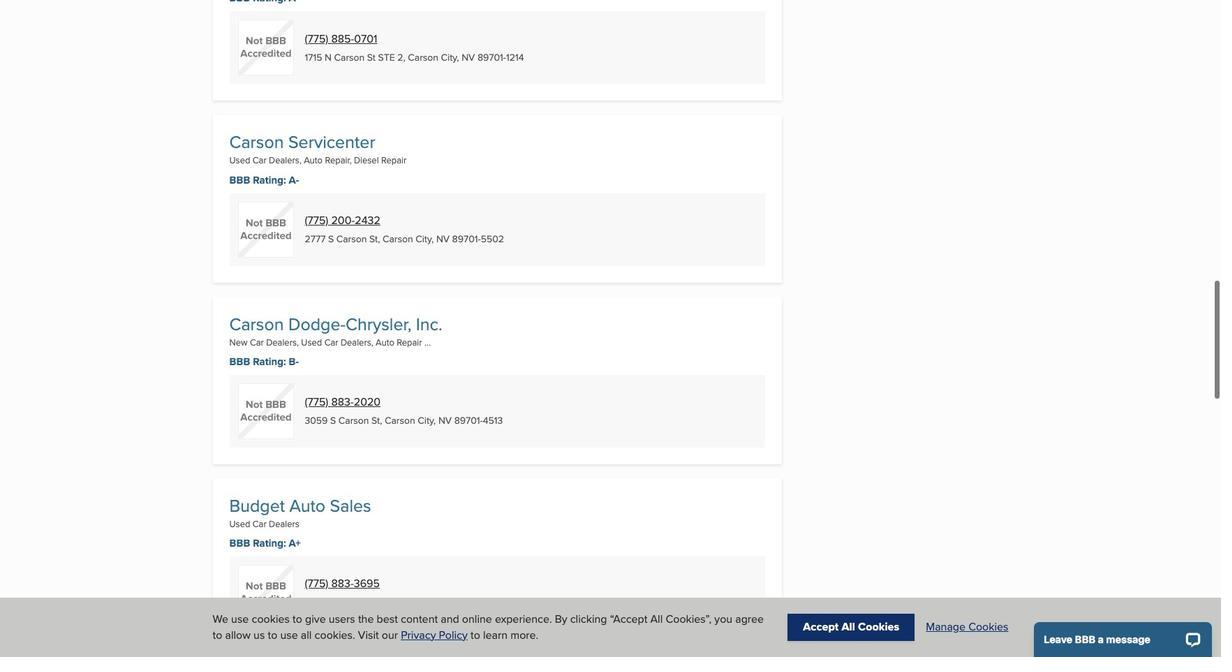 Task type: locate. For each thing, give the bounding box(es) containing it.
s
[[328, 230, 334, 244], [330, 412, 336, 426]]

s inside (775) 883-2020 3059 s carson st , carson city, nv 89701-4513
[[330, 412, 336, 426]]

nv left 1214
[[462, 49, 475, 63]]

cookies right accept
[[859, 619, 900, 635]]

by
[[555, 611, 568, 628]]

all
[[651, 611, 663, 628], [842, 619, 856, 635]]

carson servicenter link
[[230, 128, 376, 153]]

2 883- from the top
[[331, 574, 354, 591]]

auto left ...
[[376, 334, 395, 347]]

1 horizontal spatial cookies
[[969, 619, 1009, 635]]

car inside the carson servicenter used car dealers, auto repair, diesel repair bbb rating: a-
[[253, 153, 267, 165]]

a+
[[289, 534, 301, 550]]

0 vertical spatial st
[[367, 49, 376, 63]]

manage cookies button
[[927, 619, 1009, 636]]

1 rating: from the top
[[253, 171, 286, 186]]

(775) up the "3059"
[[305, 393, 329, 409]]

883-
[[331, 393, 354, 409], [331, 574, 354, 591]]

bbb inside the carson servicenter used car dealers, auto repair, diesel repair bbb rating: a-
[[230, 171, 250, 186]]

2 (775) from the top
[[305, 211, 329, 227]]

, down 2020
[[380, 412, 382, 426]]

highway
[[343, 594, 381, 608]]

st down 2432
[[370, 230, 378, 244]]

0701
[[354, 29, 378, 45]]

1715
[[305, 49, 322, 63]]

all right "accept
[[651, 611, 663, 628]]

nv up online
[[462, 594, 475, 608]]

1 horizontal spatial all
[[842, 619, 856, 635]]

city, left 5502 in the top left of the page
[[416, 230, 434, 244]]

s right 2777
[[328, 230, 334, 244]]

0 vertical spatial used
[[230, 153, 250, 165]]

1 vertical spatial bbb
[[230, 353, 250, 368]]

, down 2432
[[378, 230, 380, 244]]

car inside budget auto sales used car dealers bbb rating: a+
[[253, 516, 267, 529]]

city,
[[441, 49, 459, 63], [416, 230, 434, 244], [418, 412, 436, 426], [441, 594, 459, 608]]

2 vertical spatial auto
[[290, 492, 326, 517]]

budget
[[230, 492, 285, 517]]

cookies
[[859, 619, 900, 635], [969, 619, 1009, 635]]

and
[[441, 611, 459, 628]]

cookies right manage at the bottom of the page
[[969, 619, 1009, 635]]

auto inside carson dodge-chrysler, inc. new car dealers, used car dealers, auto repair ... bbb rating: b-
[[376, 334, 395, 347]]

auto inside budget auto sales used car dealers bbb rating: a+
[[290, 492, 326, 517]]

3 bbb from the top
[[230, 534, 250, 550]]

4 not bbb accredited image from the top
[[238, 564, 294, 620]]

not bbb accredited image left 2777
[[238, 200, 294, 256]]

manage
[[927, 619, 966, 635]]

used inside budget auto sales used car dealers bbb rating: a+
[[230, 516, 250, 529]]

s inside (775) 200-2432 2777 s carson st , carson city, nv 89701-5502
[[328, 230, 334, 244]]

auto up 'a+'
[[290, 492, 326, 517]]

not bbb accredited image for dodge-
[[238, 382, 294, 438]]

auto left repair,
[[304, 153, 323, 165]]

st left ste at the left of the page
[[367, 49, 376, 63]]

0 vertical spatial auto
[[304, 153, 323, 165]]

nv inside (775) 883-2020 3059 s carson st , carson city, nv 89701-4513
[[439, 412, 452, 426]]

manage cookies
[[927, 619, 1009, 635]]

car
[[253, 153, 267, 165], [250, 334, 264, 347], [325, 334, 339, 347], [253, 516, 267, 529]]

(775) up 2777
[[305, 211, 329, 227]]

nv left 5502 in the top left of the page
[[437, 230, 450, 244]]

4513
[[483, 412, 503, 426]]

883- inside (775) 883-2020 3059 s carson st , carson city, nv 89701-4513
[[331, 393, 354, 409]]

(775)
[[305, 29, 329, 45], [305, 211, 329, 227], [305, 393, 329, 409], [305, 574, 329, 591]]

not bbb accredited image left the "3059"
[[238, 382, 294, 438]]

carson inside the carson servicenter used car dealers, auto repair, diesel repair bbb rating: a-
[[230, 128, 284, 153]]

0 vertical spatial rating:
[[253, 171, 286, 186]]

we use cookies to give users the best content and online experience. by clicking "accept all cookies", you agree to allow us to use all cookies. visit our
[[213, 611, 764, 643]]

...
[[425, 334, 431, 347]]

dealers, up a-
[[269, 153, 302, 165]]

3 not bbb accredited image from the top
[[238, 382, 294, 438]]

3 rating: from the top
[[253, 534, 286, 550]]

,
[[403, 49, 406, 63], [378, 230, 380, 244], [380, 412, 382, 426], [403, 594, 405, 608]]

city, right "2"
[[441, 49, 459, 63]]

2 vertical spatial st
[[372, 412, 380, 426]]

883- inside (775) 883-3695 3339 us highway 50 e , carson city, nv 89701-2818
[[331, 574, 354, 591]]

allow
[[225, 627, 251, 643]]

1 (775) from the top
[[305, 29, 329, 45]]

repair inside the carson servicenter used car dealers, auto repair, diesel repair bbb rating: a-
[[381, 153, 407, 165]]

1 vertical spatial auto
[[376, 334, 395, 347]]

(775) 885-0701 link
[[305, 29, 378, 45]]

all right accept
[[842, 619, 856, 635]]

89701- inside (775) 883-2020 3059 s carson st , carson city, nv 89701-4513
[[455, 412, 483, 426]]

(775) inside (775) 883-2020 3059 s carson st , carson city, nv 89701-4513
[[305, 393, 329, 409]]

repair right the diesel
[[381, 153, 407, 165]]

3695
[[354, 574, 380, 591]]

not bbb accredited image up us
[[238, 564, 294, 620]]

rating:
[[253, 171, 286, 186], [253, 353, 286, 368], [253, 534, 286, 550]]

st for dodge-
[[372, 412, 380, 426]]

, right ste at the left of the page
[[403, 49, 406, 63]]

city, inside (775) 883-2020 3059 s carson st , carson city, nv 89701-4513
[[418, 412, 436, 426]]

1 vertical spatial used
[[301, 334, 322, 347]]

to
[[293, 611, 302, 628], [213, 627, 222, 643], [268, 627, 278, 643], [471, 627, 481, 643]]

0 horizontal spatial all
[[651, 611, 663, 628]]

auto inside the carson servicenter used car dealers, auto repair, diesel repair bbb rating: a-
[[304, 153, 323, 165]]

2 rating: from the top
[[253, 353, 286, 368]]

repair
[[381, 153, 407, 165], [397, 334, 422, 347]]

, inside (775) 200-2432 2777 s carson st , carson city, nv 89701-5502
[[378, 230, 380, 244]]

883- down carson dodge-chrysler, inc. new car dealers, used car dealers, auto repair ... bbb rating: b-
[[331, 393, 354, 409]]

1 not bbb accredited image from the top
[[238, 19, 294, 74]]

carson
[[334, 49, 365, 63], [408, 49, 439, 63], [230, 128, 284, 153], [337, 230, 367, 244], [383, 230, 413, 244], [230, 310, 284, 335], [339, 412, 369, 426], [385, 412, 415, 426], [408, 594, 438, 608]]

carson inside (775) 883-3695 3339 us highway 50 e , carson city, nv 89701-2818
[[408, 594, 438, 608]]

dealers,
[[269, 153, 302, 165], [266, 334, 299, 347], [341, 334, 374, 347]]

1 883- from the top
[[331, 393, 354, 409]]

3 (775) from the top
[[305, 393, 329, 409]]

not bbb accredited image for auto
[[238, 564, 294, 620]]

0 vertical spatial s
[[328, 230, 334, 244]]

used
[[230, 153, 250, 165], [301, 334, 322, 347], [230, 516, 250, 529]]

0 vertical spatial 883-
[[331, 393, 354, 409]]

89701-
[[478, 49, 507, 63], [452, 230, 481, 244], [455, 412, 483, 426], [478, 594, 506, 608]]

, right '50'
[[403, 594, 405, 608]]

(775) for servicenter
[[305, 211, 329, 227]]

(775) 883-3695 3339 us highway 50 e , carson city, nv 89701-2818
[[305, 574, 527, 608]]

1 bbb from the top
[[230, 171, 250, 186]]

4 (775) from the top
[[305, 574, 329, 591]]

0 horizontal spatial use
[[231, 611, 249, 628]]

city, up and
[[441, 594, 459, 608]]

(775) inside (775) 883-3695 3339 us highway 50 e , carson city, nv 89701-2818
[[305, 574, 329, 591]]

(775) up 3339
[[305, 574, 329, 591]]

1 vertical spatial s
[[330, 412, 336, 426]]

auto
[[304, 153, 323, 165], [376, 334, 395, 347], [290, 492, 326, 517]]

agree
[[736, 611, 764, 628]]

sales
[[330, 492, 371, 517]]

best
[[377, 611, 398, 628]]

nv
[[462, 49, 475, 63], [437, 230, 450, 244], [439, 412, 452, 426], [462, 594, 475, 608]]

2 not bbb accredited image from the top
[[238, 200, 294, 256]]

the
[[358, 611, 374, 628]]

city, inside (775) 883-3695 3339 us highway 50 e , carson city, nv 89701-2818
[[441, 594, 459, 608]]

not bbb accredited image
[[238, 19, 294, 74], [238, 200, 294, 256], [238, 382, 294, 438], [238, 564, 294, 620]]

0 horizontal spatial cookies
[[859, 619, 900, 635]]

rating: left a-
[[253, 171, 286, 186]]

st inside (775) 200-2432 2777 s carson st , carson city, nv 89701-5502
[[370, 230, 378, 244]]

2 vertical spatial rating:
[[253, 534, 286, 550]]

privacy policy link
[[401, 627, 468, 643]]

1 vertical spatial repair
[[397, 334, 422, 347]]

bbb down budget
[[230, 534, 250, 550]]

experience.
[[495, 611, 552, 628]]

not bbb accredited image for servicenter
[[238, 200, 294, 256]]

2 bbb from the top
[[230, 353, 250, 368]]

budget auto sales used car dealers bbb rating: a+
[[230, 492, 371, 550]]

(775) 883-3695 link
[[305, 574, 380, 591]]

rating: down dealers
[[253, 534, 286, 550]]

st inside (775) 883-2020 3059 s carson st , carson city, nv 89701-4513
[[372, 412, 380, 426]]

bbb inside carson dodge-chrysler, inc. new car dealers, used car dealers, auto repair ... bbb rating: b-
[[230, 353, 250, 368]]

bbb down new
[[230, 353, 250, 368]]

0 vertical spatial bbb
[[230, 171, 250, 186]]

use left all
[[280, 627, 298, 643]]

50
[[383, 594, 395, 608]]

not bbb accredited image left the 1715
[[238, 19, 294, 74]]

, inside (775) 883-3695 3339 us highway 50 e , carson city, nv 89701-2818
[[403, 594, 405, 608]]

0 vertical spatial repair
[[381, 153, 407, 165]]

use right we
[[231, 611, 249, 628]]

city, left 4513 on the left bottom of page
[[418, 412, 436, 426]]

883- up us
[[331, 574, 354, 591]]

, inside the (775) 885-0701 1715 n carson st ste 2 , carson city, nv 89701-1214
[[403, 49, 406, 63]]

(775) inside (775) 200-2432 2777 s carson st , carson city, nv 89701-5502
[[305, 211, 329, 227]]

repair left ...
[[397, 334, 422, 347]]

2 vertical spatial bbb
[[230, 534, 250, 550]]

rating: inside budget auto sales used car dealers bbb rating: a+
[[253, 534, 286, 550]]

st
[[367, 49, 376, 63], [370, 230, 378, 244], [372, 412, 380, 426]]

you
[[715, 611, 733, 628]]

bbb left a-
[[230, 171, 250, 186]]

s right the "3059"
[[330, 412, 336, 426]]

(775) up the 1715
[[305, 29, 329, 45]]

visit
[[358, 627, 379, 643]]

1 vertical spatial st
[[370, 230, 378, 244]]

2 vertical spatial used
[[230, 516, 250, 529]]

to left the "learn"
[[471, 627, 481, 643]]

1 vertical spatial 883-
[[331, 574, 354, 591]]

1 horizontal spatial use
[[280, 627, 298, 643]]

cookies",
[[666, 611, 712, 628]]

ste
[[378, 49, 395, 63]]

rating: left b-
[[253, 353, 286, 368]]

nv left 4513 on the left bottom of page
[[439, 412, 452, 426]]

new
[[230, 334, 248, 347]]

city, inside (775) 200-2432 2777 s carson st , carson city, nv 89701-5502
[[416, 230, 434, 244]]

bbb
[[230, 171, 250, 186], [230, 353, 250, 368], [230, 534, 250, 550]]

1 vertical spatial rating:
[[253, 353, 286, 368]]

policy
[[439, 627, 468, 643]]

st down 2020
[[372, 412, 380, 426]]

budget auto sales link
[[230, 492, 371, 517]]

us
[[330, 594, 341, 608]]



Task type: vqa. For each thing, say whether or not it's contained in the screenshot.


Task type: describe. For each thing, give the bounding box(es) containing it.
s for dodge-
[[330, 412, 336, 426]]

2777
[[305, 230, 326, 244]]

us
[[254, 627, 265, 643]]

(775) 883-2020 link
[[305, 393, 381, 409]]

2818
[[506, 594, 527, 608]]

dealers
[[269, 516, 300, 529]]

89701- inside the (775) 885-0701 1715 n carson st ste 2 , carson city, nv 89701-1214
[[478, 49, 507, 63]]

our
[[382, 627, 398, 643]]

1214
[[507, 49, 524, 63]]

2 cookies from the left
[[969, 619, 1009, 635]]

"accept
[[610, 611, 648, 628]]

a-
[[289, 171, 299, 186]]

(775) for dodge-
[[305, 393, 329, 409]]

bbb inside budget auto sales used car dealers bbb rating: a+
[[230, 534, 250, 550]]

, inside (775) 883-2020 3059 s carson st , carson city, nv 89701-4513
[[380, 412, 382, 426]]

(775) 885-0701 1715 n carson st ste 2 , carson city, nv 89701-1214
[[305, 29, 524, 63]]

2432
[[355, 211, 381, 227]]

3339
[[305, 594, 327, 608]]

give
[[305, 611, 326, 628]]

nv inside (775) 200-2432 2777 s carson st , carson city, nv 89701-5502
[[437, 230, 450, 244]]

clicking
[[571, 611, 607, 628]]

5502
[[481, 230, 504, 244]]

2
[[398, 49, 403, 63]]

carson servicenter used car dealers, auto repair, diesel repair bbb rating: a-
[[230, 128, 407, 186]]

dealers, inside the carson servicenter used car dealers, auto repair, diesel repair bbb rating: a-
[[269, 153, 302, 165]]

privacy
[[401, 627, 436, 643]]

we
[[213, 611, 228, 628]]

city, inside the (775) 885-0701 1715 n carson st ste 2 , carson city, nv 89701-1214
[[441, 49, 459, 63]]

repair inside carson dodge-chrysler, inc. new car dealers, used car dealers, auto repair ... bbb rating: b-
[[397, 334, 422, 347]]

all
[[301, 627, 312, 643]]

89701- inside (775) 883-3695 3339 us highway 50 e , carson city, nv 89701-2818
[[478, 594, 506, 608]]

st for servicenter
[[370, 230, 378, 244]]

2020
[[354, 393, 381, 409]]

89701- inside (775) 200-2432 2777 s carson st , carson city, nv 89701-5502
[[452, 230, 481, 244]]

users
[[329, 611, 355, 628]]

(775) 883-2020 3059 s carson st , carson city, nv 89701-4513
[[305, 393, 503, 426]]

3059
[[305, 412, 328, 426]]

all inside button
[[842, 619, 856, 635]]

chrysler,
[[346, 310, 412, 335]]

to right us
[[268, 627, 278, 643]]

used inside carson dodge-chrysler, inc. new car dealers, used car dealers, auto repair ... bbb rating: b-
[[301, 334, 322, 347]]

to left allow
[[213, 627, 222, 643]]

883- for chrysler,
[[331, 393, 354, 409]]

(775) 200-2432 link
[[305, 211, 381, 227]]

nv inside the (775) 885-0701 1715 n carson st ste 2 , carson city, nv 89701-1214
[[462, 49, 475, 63]]

rating: inside the carson servicenter used car dealers, auto repair, diesel repair bbb rating: a-
[[253, 171, 286, 186]]

dealers, up b-
[[266, 334, 299, 347]]

carson inside carson dodge-chrysler, inc. new car dealers, used car dealers, auto repair ... bbb rating: b-
[[230, 310, 284, 335]]

(775) inside the (775) 885-0701 1715 n carson st ste 2 , carson city, nv 89701-1214
[[305, 29, 329, 45]]

dodge-
[[288, 310, 346, 335]]

e
[[398, 594, 403, 608]]

nv inside (775) 883-3695 3339 us highway 50 e , carson city, nv 89701-2818
[[462, 594, 475, 608]]

885-
[[331, 29, 354, 45]]

b-
[[289, 353, 299, 368]]

(775) for auto
[[305, 574, 329, 591]]

st inside the (775) 885-0701 1715 n carson st ste 2 , carson city, nv 89701-1214
[[367, 49, 376, 63]]

(775) 200-2432 2777 s carson st , carson city, nv 89701-5502
[[305, 211, 504, 244]]

dealers, up 2020
[[341, 334, 374, 347]]

used inside the carson servicenter used car dealers, auto repair, diesel repair bbb rating: a-
[[230, 153, 250, 165]]

cookies
[[252, 611, 290, 628]]

more.
[[511, 627, 539, 643]]

883- for sales
[[331, 574, 354, 591]]

carson dodge-chrysler, inc. link
[[230, 310, 443, 335]]

to left give
[[293, 611, 302, 628]]

content
[[401, 611, 438, 628]]

accept all cookies button
[[788, 614, 915, 641]]

learn
[[483, 627, 508, 643]]

s for servicenter
[[328, 230, 334, 244]]

carson dodge-chrysler, inc. new car dealers, used car dealers, auto repair ... bbb rating: b-
[[230, 310, 443, 368]]

accept
[[804, 619, 839, 635]]

1 cookies from the left
[[859, 619, 900, 635]]

diesel
[[354, 153, 379, 165]]

accept all cookies
[[804, 619, 900, 635]]

servicenter
[[288, 128, 376, 153]]

online
[[462, 611, 492, 628]]

inc.
[[416, 310, 443, 335]]

all inside the we use cookies to give users the best content and online experience. by clicking "accept all cookies", you agree to allow us to use all cookies. visit our
[[651, 611, 663, 628]]

200-
[[331, 211, 355, 227]]

repair,
[[325, 153, 352, 165]]

cookies.
[[315, 627, 355, 643]]

rating: inside carson dodge-chrysler, inc. new car dealers, used car dealers, auto repair ... bbb rating: b-
[[253, 353, 286, 368]]

privacy policy to learn more.
[[401, 627, 539, 643]]

n
[[325, 49, 332, 63]]



